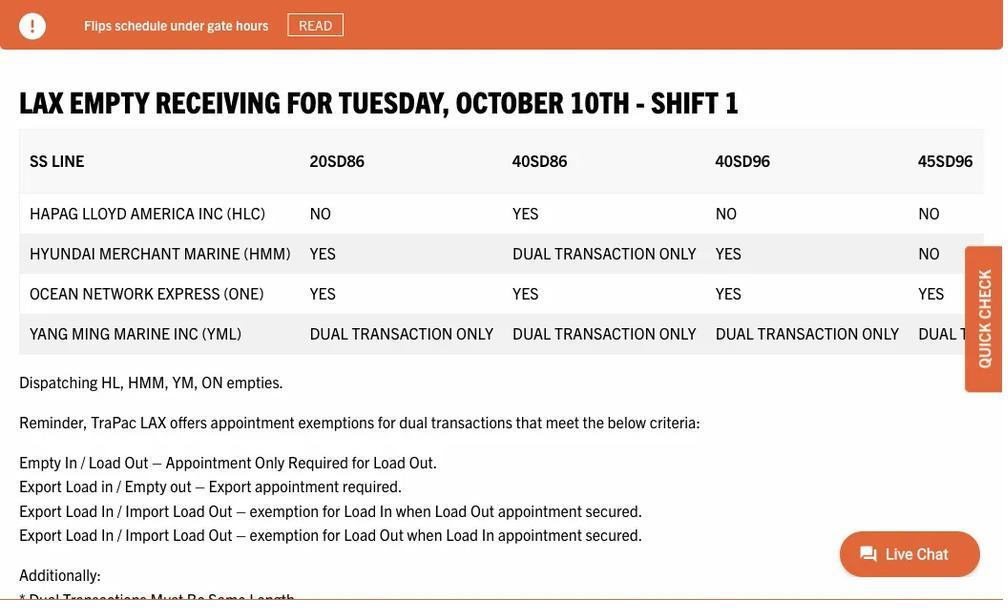 Task type: describe. For each thing, give the bounding box(es) containing it.
read link
[[288, 13, 343, 36]]

additionally:
[[19, 565, 101, 584]]

merchant
[[99, 244, 180, 263]]

empty
[[69, 82, 149, 119]]

gate
[[207, 16, 233, 33]]

2 exemption from the top
[[250, 526, 319, 545]]

lloyd
[[82, 203, 127, 223]]

pop40
[[84, 24, 126, 41]]

trans
[[960, 324, 1003, 343]]

(one)
[[224, 284, 264, 303]]

reminder, trapac lax offers appointment exemptions for dual transactions that meet the below criteria:
[[19, 413, 700, 432]]

transactions
[[431, 413, 512, 432]]

1 chassis from the left
[[112, 8, 155, 25]]

(hlc)
[[227, 203, 265, 223]]

no down the 20sd86
[[310, 203, 331, 223]]

0 vertical spatial lax
[[19, 82, 63, 119]]

hyundai merchant marine (hmm)
[[30, 244, 291, 263]]

october
[[456, 82, 564, 119]]

1 secured. from the top
[[586, 501, 643, 520]]

read
[[299, 16, 332, 33]]

relative
[[682, 8, 725, 25]]

reminder,
[[19, 413, 87, 432]]

no down 40sd96
[[715, 203, 737, 223]]

1 vertical spatial the
[[583, 413, 604, 432]]

pool
[[372, 8, 398, 25]]

2 horizontal spatial -
[[821, 8, 826, 25]]

trapac
[[91, 413, 137, 432]]

a
[[186, 8, 193, 25]]

yang
[[30, 324, 68, 343]]

transaction
[[233, 8, 299, 25]]

1 vertical spatial lax
[[140, 413, 166, 432]]

pool chassis with a single transaction  do not drop pool chassis in yard -  exit with the pool chassis under relative release number -  pop20 / pop40 / pop45
[[84, 8, 880, 41]]

dual
[[399, 413, 428, 432]]

yard
[[460, 8, 486, 25]]

ocean network express (one)
[[30, 284, 264, 303]]

meet
[[546, 413, 579, 432]]

the inside pool chassis with a single transaction  do not drop pool chassis in yard -  exit with the pool chassis under relative release number -  pop20 / pop40 / pop45
[[549, 8, 567, 25]]

do
[[302, 8, 317, 25]]

0 vertical spatial when
[[396, 501, 431, 520]]

exit
[[496, 8, 518, 25]]

offers
[[170, 413, 207, 432]]

0 vertical spatial empty
[[19, 452, 61, 471]]

ss
[[30, 151, 48, 170]]

quick check link
[[965, 246, 1003, 393]]

in inside pool chassis with a single transaction  do not drop pool chassis in yard -  exit with the pool chassis under relative release number -  pop20 / pop40 / pop45
[[447, 8, 457, 25]]

1 vertical spatial when
[[407, 526, 442, 545]]

pop20
[[832, 8, 873, 25]]

exemptions
[[298, 413, 374, 432]]

20sd86
[[310, 151, 364, 170]]

single
[[196, 8, 230, 25]]

pop45
[[136, 24, 177, 41]]

schedule
[[115, 16, 167, 33]]

1 vertical spatial empty
[[125, 477, 167, 496]]

line
[[51, 151, 84, 170]]

not
[[320, 8, 339, 25]]

yang ming marine inc (yml)
[[30, 324, 241, 343]]

hl,
[[101, 373, 124, 392]]

only
[[255, 452, 285, 471]]

criteria:
[[650, 413, 700, 432]]



Task type: locate. For each thing, give the bounding box(es) containing it.
with right exit
[[521, 8, 545, 25]]

/
[[876, 8, 880, 25], [129, 24, 132, 41], [81, 452, 85, 471], [117, 477, 121, 496], [117, 501, 122, 520], [117, 526, 122, 545]]

marine for merchant
[[184, 244, 240, 263]]

hapag lloyd america inc (hlc)
[[30, 203, 265, 223]]

1 vertical spatial inc
[[173, 324, 198, 343]]

0 horizontal spatial marine
[[114, 324, 170, 343]]

inc left (yml)
[[173, 324, 198, 343]]

ss line
[[30, 151, 84, 170]]

no down 45sd96
[[918, 203, 940, 223]]

1 vertical spatial secured.
[[586, 526, 643, 545]]

for
[[378, 413, 396, 432], [352, 452, 370, 471], [322, 501, 340, 520], [322, 526, 340, 545]]

america
[[130, 203, 195, 223]]

under left the gate
[[170, 16, 204, 33]]

no
[[310, 203, 331, 223], [715, 203, 737, 223], [918, 203, 940, 223], [918, 244, 940, 263]]

1 vertical spatial marine
[[114, 324, 170, 343]]

marine for ming
[[114, 324, 170, 343]]

ym,
[[172, 373, 198, 392]]

number
[[773, 8, 818, 25]]

empty left out
[[125, 477, 167, 496]]

flips schedule under gate hours
[[84, 16, 269, 33]]

hapag
[[30, 203, 79, 223]]

1 import from the top
[[125, 501, 169, 520]]

in down trapac
[[101, 477, 113, 496]]

marine up express
[[184, 244, 240, 263]]

quick check
[[974, 270, 993, 369]]

hmm,
[[128, 373, 169, 392]]

1 horizontal spatial the
[[583, 413, 604, 432]]

-
[[489, 8, 493, 25], [821, 8, 826, 25], [636, 82, 645, 119]]

the right exit
[[549, 8, 567, 25]]

drop
[[342, 8, 369, 25]]

1 horizontal spatial -
[[636, 82, 645, 119]]

1 vertical spatial exemption
[[250, 526, 319, 545]]

out
[[124, 452, 148, 471], [209, 501, 232, 520], [470, 501, 494, 520], [209, 526, 232, 545], [380, 526, 404, 545]]

inc for (hlc)
[[198, 203, 223, 223]]

in inside empty in / load out – appointment only required for load out. export load in / empty out – export appointment required. export load in / import load out – exemption for load in when load out appointment secured. export load in / import load out – exemption for load out when load in appointment secured.
[[101, 477, 113, 496]]

(yml)
[[202, 324, 241, 343]]

with left a
[[158, 8, 183, 25]]

dual
[[513, 244, 551, 263], [310, 324, 348, 343], [513, 324, 551, 343], [715, 324, 754, 343], [918, 324, 957, 343]]

for
[[286, 82, 333, 119]]

empty in / load out – appointment only required for load out. export load in / empty out – export appointment required. export load in / import load out – exemption for load in when load out appointment secured. export load in / import load out – exemption for load out when load in appointment secured.
[[19, 452, 643, 545]]

lax left offers
[[140, 413, 166, 432]]

required.
[[342, 477, 402, 496]]

in
[[65, 452, 77, 471], [101, 501, 114, 520], [380, 501, 392, 520], [101, 526, 114, 545], [482, 526, 494, 545]]

0 horizontal spatial with
[[158, 8, 183, 25]]

1 horizontal spatial under
[[645, 8, 679, 25]]

with
[[158, 8, 183, 25], [521, 8, 545, 25]]

0 horizontal spatial under
[[170, 16, 204, 33]]

under inside pool chassis with a single transaction  do not drop pool chassis in yard -  exit with the pool chassis under relative release number -  pop20 / pop40 / pop45
[[645, 8, 679, 25]]

load
[[89, 452, 121, 471], [373, 452, 406, 471], [65, 477, 98, 496], [65, 501, 98, 520], [173, 501, 205, 520], [344, 501, 376, 520], [435, 501, 467, 520], [65, 526, 98, 545], [173, 526, 205, 545], [344, 526, 376, 545], [446, 526, 478, 545]]

lax up ss
[[19, 82, 63, 119]]

inc left (hlc)
[[198, 203, 223, 223]]

2 chassis from the left
[[401, 8, 443, 25]]

dispatching hl, hmm, ym, on empties.
[[19, 373, 284, 392]]

under left relative
[[645, 8, 679, 25]]

when down out.
[[407, 526, 442, 545]]

1 horizontal spatial chassis
[[401, 8, 443, 25]]

flips
[[84, 16, 112, 33]]

express
[[157, 284, 220, 303]]

0 vertical spatial secured.
[[586, 501, 643, 520]]

pool
[[84, 8, 109, 25], [571, 8, 596, 25]]

check
[[974, 270, 993, 319]]

empty down reminder,
[[19, 452, 61, 471]]

- right number
[[821, 8, 826, 25]]

2 import from the top
[[125, 526, 169, 545]]

receiving
[[155, 82, 280, 119]]

pool left schedule
[[84, 8, 109, 25]]

0 vertical spatial marine
[[184, 244, 240, 263]]

0 horizontal spatial the
[[549, 8, 567, 25]]

10th
[[570, 82, 630, 119]]

1 horizontal spatial with
[[521, 8, 545, 25]]

network
[[82, 284, 153, 303]]

below
[[608, 413, 646, 432]]

dual trans
[[918, 324, 1003, 343]]

1 pool from the left
[[84, 8, 109, 25]]

inc for (yml)
[[173, 324, 198, 343]]

appointment
[[211, 413, 295, 432], [255, 477, 339, 496], [498, 501, 582, 520], [498, 526, 582, 545]]

required
[[288, 452, 348, 471]]

1 vertical spatial in
[[101, 477, 113, 496]]

1 horizontal spatial lax
[[140, 413, 166, 432]]

chassis right flips
[[112, 8, 155, 25]]

lax
[[19, 82, 63, 119], [140, 413, 166, 432]]

40sd86
[[513, 151, 567, 170]]

hours
[[236, 16, 269, 33]]

when down required.
[[396, 501, 431, 520]]

45sd96
[[918, 151, 973, 170]]

0 horizontal spatial chassis
[[112, 8, 155, 25]]

when
[[396, 501, 431, 520], [407, 526, 442, 545]]

0 vertical spatial inc
[[198, 203, 223, 223]]

dispatching
[[19, 373, 98, 392]]

0 horizontal spatial empty
[[19, 452, 61, 471]]

marine down ocean network express (one)
[[114, 324, 170, 343]]

in
[[447, 8, 457, 25], [101, 477, 113, 496]]

0 horizontal spatial pool
[[84, 8, 109, 25]]

- left exit
[[489, 8, 493, 25]]

out
[[170, 477, 191, 496]]

ocean
[[30, 284, 79, 303]]

1 exemption from the top
[[250, 501, 319, 520]]

(hmm)
[[244, 244, 291, 263]]

1 horizontal spatial marine
[[184, 244, 240, 263]]

release
[[728, 8, 770, 25]]

marine
[[184, 244, 240, 263], [114, 324, 170, 343]]

tuesday,
[[339, 82, 450, 119]]

in left yard
[[447, 8, 457, 25]]

- right 10th
[[636, 82, 645, 119]]

solid image
[[19, 13, 46, 40]]

2 horizontal spatial chassis
[[599, 8, 642, 25]]

exemption
[[250, 501, 319, 520], [250, 526, 319, 545]]

out.
[[409, 452, 437, 471]]

1 horizontal spatial in
[[447, 8, 457, 25]]

0 horizontal spatial in
[[101, 477, 113, 496]]

2 secured. from the top
[[586, 526, 643, 545]]

3 chassis from the left
[[599, 8, 642, 25]]

1 vertical spatial import
[[125, 526, 169, 545]]

2 pool from the left
[[571, 8, 596, 25]]

on
[[202, 373, 223, 392]]

yes
[[513, 203, 539, 223], [310, 244, 336, 263], [715, 244, 742, 263], [310, 284, 336, 303], [513, 284, 539, 303], [715, 284, 742, 303], [918, 284, 944, 303]]

quick
[[974, 323, 993, 369]]

empties.
[[227, 373, 284, 392]]

0 vertical spatial the
[[549, 8, 567, 25]]

40sd96
[[715, 151, 770, 170]]

2 with from the left
[[521, 8, 545, 25]]

1
[[725, 82, 739, 119]]

0 vertical spatial exemption
[[250, 501, 319, 520]]

1 horizontal spatial empty
[[125, 477, 167, 496]]

shift
[[651, 82, 719, 119]]

0 vertical spatial in
[[447, 8, 457, 25]]

that
[[516, 413, 542, 432]]

0 horizontal spatial lax
[[19, 82, 63, 119]]

appointment
[[166, 452, 251, 471]]

0 vertical spatial import
[[125, 501, 169, 520]]

chassis left relative
[[599, 8, 642, 25]]

the right meet
[[583, 413, 604, 432]]

0 horizontal spatial -
[[489, 8, 493, 25]]

dual transaction only
[[513, 244, 696, 263], [310, 324, 493, 343], [513, 324, 696, 343], [715, 324, 899, 343]]

export
[[19, 477, 62, 496], [209, 477, 251, 496], [19, 501, 62, 520], [19, 526, 62, 545]]

hyundai
[[30, 244, 95, 263]]

chassis right "pool"
[[401, 8, 443, 25]]

pool right exit
[[571, 8, 596, 25]]

lax empty receiving           for tuesday, october 10th              - shift 1
[[19, 82, 739, 119]]

1 with from the left
[[158, 8, 183, 25]]

transaction
[[554, 244, 656, 263], [352, 324, 453, 343], [554, 324, 656, 343], [757, 324, 858, 343]]

import
[[125, 501, 169, 520], [125, 526, 169, 545]]

1 horizontal spatial pool
[[571, 8, 596, 25]]

no left the quick check link
[[918, 244, 940, 263]]

the
[[549, 8, 567, 25], [583, 413, 604, 432]]

ming
[[72, 324, 110, 343]]



Task type: vqa. For each thing, say whether or not it's contained in the screenshot.
POP20
yes



